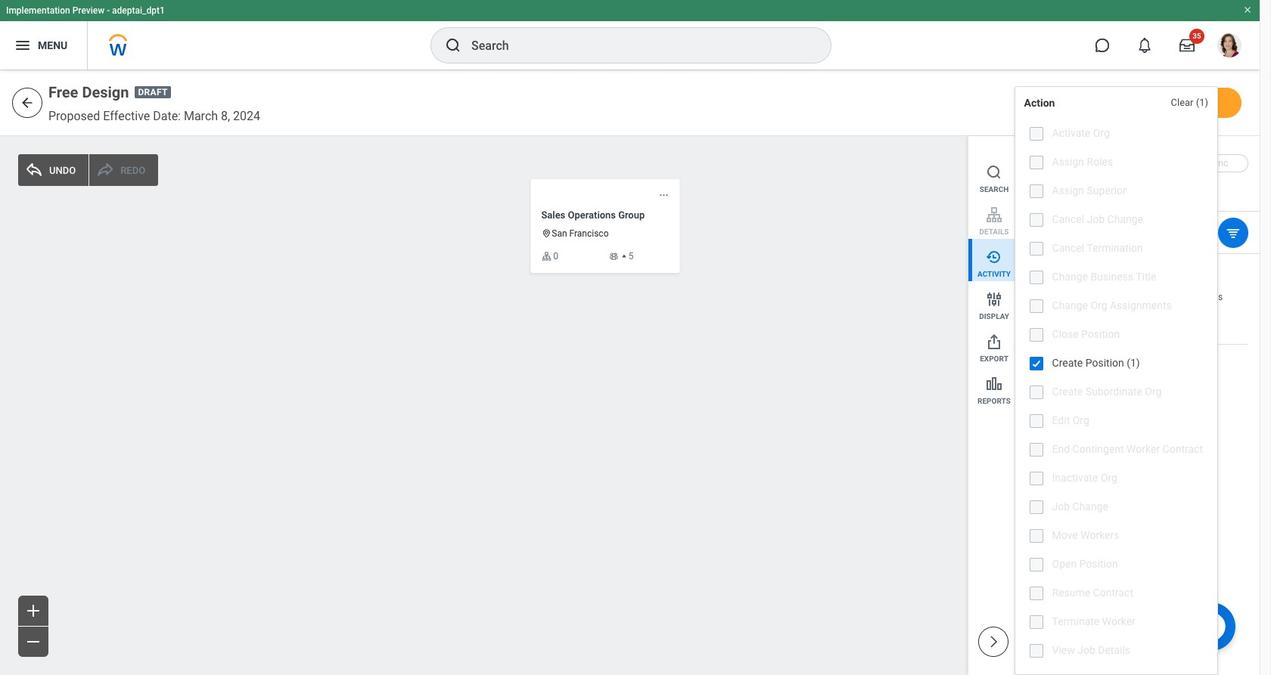 Task type: locate. For each thing, give the bounding box(es) containing it.
assignments
[[1110, 300, 1172, 312]]

2 vertical spatial create
[[1053, 386, 1083, 398]]

review
[[1139, 97, 1173, 109]]

activity up display
[[978, 270, 1011, 279]]

cancel up 'filters'
[[1053, 214, 1085, 226]]

cancel
[[1053, 214, 1085, 226], [1053, 243, 1085, 255]]

1 horizontal spatial group
[[1108, 292, 1133, 303]]

arrow left image
[[20, 95, 35, 111]]

edit
[[1053, 415, 1071, 427]]

assign
[[1053, 156, 1085, 168], [1053, 185, 1085, 197]]

org down contingent
[[1101, 473, 1118, 485]]

in
[[1192, 292, 1199, 303]]

contingent
[[1073, 444, 1125, 456]]

search image
[[444, 36, 463, 55]]

1 horizontal spatial check circle image
[[1067, 319, 1086, 338]]

1 cancel from the top
[[1053, 214, 1085, 226]]

1 vertical spatial check circle image
[[1067, 319, 1086, 338]]

justify image
[[14, 36, 32, 55]]

sales up 'san' at the left top of page
[[542, 210, 566, 221]]

worker
[[1127, 444, 1161, 456], [1103, 616, 1136, 629]]

change up created
[[1053, 271, 1088, 283]]

cancel down 'filters'
[[1053, 243, 1085, 255]]

caret up image
[[621, 253, 629, 261]]

end contingent worker contract
[[1053, 444, 1204, 456]]

check circle image for activity
[[1031, 179, 1049, 197]]

proposed
[[48, 109, 100, 123]]

position for create position logan mcneil created 1 group lead position in sales operations group.
[[1102, 263, 1143, 274]]

1 vertical spatial cancel
[[1053, 243, 1085, 255]]

0 vertical spatial check circle image
[[1031, 179, 1049, 197]]

change up termination
[[1108, 214, 1144, 226]]

position
[[1102, 263, 1143, 274], [1082, 329, 1120, 341], [1086, 358, 1125, 370], [1080, 559, 1119, 571]]

create position (1)
[[1053, 358, 1141, 370]]

terminate
[[1053, 616, 1100, 629]]

view
[[1053, 645, 1075, 657]]

0 horizontal spatial details
[[980, 228, 1009, 236]]

position up 'create position (1)' in the bottom right of the page
[[1082, 329, 1120, 341]]

proposed effective date: march 8, 2024
[[48, 109, 260, 123]]

inactivate
[[1053, 473, 1099, 485]]

job up 'cancel termination'
[[1087, 214, 1105, 226]]

1 horizontal spatial (1)
[[1197, 97, 1209, 108]]

0 vertical spatial details
[[980, 228, 1009, 236]]

view job details
[[1053, 645, 1131, 657]]

org up roles
[[1094, 127, 1110, 140]]

2 assign from the top
[[1053, 185, 1085, 197]]

0 vertical spatial job
[[1087, 214, 1105, 226]]

menu banner
[[0, 0, 1260, 70]]

1 vertical spatial operations
[[1067, 304, 1111, 315]]

francisco
[[570, 229, 609, 239]]

business
[[1091, 271, 1134, 283]]

details down search
[[980, 228, 1009, 236]]

1 horizontal spatial details
[[1099, 645, 1131, 657]]

create up edit org
[[1053, 386, 1083, 398]]

0 vertical spatial contract
[[1163, 444, 1204, 456]]

1 horizontal spatial sales
[[1201, 292, 1223, 303]]

create for create position (1)
[[1053, 358, 1083, 370]]

san francisco
[[552, 229, 609, 239]]

position up mcneil
[[1102, 263, 1143, 274]]

change business title
[[1053, 271, 1157, 283]]

org down mcneil
[[1091, 300, 1108, 312]]

0 vertical spatial worker
[[1127, 444, 1161, 456]]

sales right in
[[1201, 292, 1223, 303]]

org
[[1094, 127, 1110, 140], [1091, 300, 1108, 312], [1146, 386, 1162, 398], [1073, 415, 1090, 427], [1101, 473, 1118, 485]]

menu containing search
[[969, 136, 1018, 409]]

org for change org assignments
[[1091, 300, 1108, 312]]

change org assignments
[[1053, 300, 1172, 312]]

operations inside create position logan mcneil created 1 group lead position in sales operations group.
[[1067, 304, 1111, 315]]

subordinate
[[1086, 386, 1143, 398]]

(1) up subordinate
[[1127, 358, 1141, 370]]

end
[[1053, 444, 1070, 456]]

search
[[980, 185, 1009, 194]]

create down close
[[1053, 358, 1083, 370]]

clear (1)
[[1171, 97, 1209, 108]]

position inside create position logan mcneil created 1 group lead position in sales operations group.
[[1102, 263, 1143, 274]]

1 vertical spatial (1)
[[1127, 358, 1141, 370]]

(1)
[[1197, 97, 1209, 108], [1127, 358, 1141, 370]]

2 cancel from the top
[[1053, 243, 1085, 255]]

termination
[[1087, 243, 1144, 255]]

job right the view
[[1078, 645, 1096, 657]]

sales inside create position logan mcneil created 1 group lead position in sales operations group.
[[1201, 292, 1223, 303]]

assign down "activate"
[[1053, 156, 1085, 168]]

create
[[1067, 263, 1100, 274], [1053, 358, 1083, 370], [1053, 386, 1083, 398]]

check circle image down created
[[1067, 319, 1086, 338]]

job for view
[[1078, 645, 1096, 657]]

undo button
[[18, 154, 89, 186]]

group up group.
[[1108, 292, 1133, 303]]

2 vertical spatial job
[[1078, 645, 1096, 657]]

position
[[1157, 292, 1190, 303]]

redo
[[121, 165, 145, 176]]

0 vertical spatial activity
[[1031, 155, 1072, 170]]

activate org
[[1053, 127, 1110, 140]]

0 vertical spatial group
[[619, 210, 645, 221]]

0 horizontal spatial sales
[[542, 210, 566, 221]]

undo
[[49, 165, 76, 176]]

operations
[[568, 210, 616, 221], [1067, 304, 1111, 315]]

1 vertical spatial assign
[[1053, 185, 1085, 197]]

san
[[552, 229, 567, 239]]

1 vertical spatial contract
[[1094, 588, 1134, 600]]

assign down assign roles
[[1053, 185, 1085, 197]]

1 horizontal spatial operations
[[1067, 304, 1111, 315]]

0 horizontal spatial operations
[[568, 210, 616, 221]]

0 horizontal spatial activity
[[978, 270, 1011, 279]]

resume contract
[[1053, 588, 1134, 600]]

review changes
[[1139, 97, 1217, 109]]

8,
[[221, 109, 230, 123]]

export
[[980, 355, 1009, 363]]

sync
[[1208, 158, 1229, 169]]

check circle image up 'filters'
[[1031, 179, 1049, 197]]

position up create subordinate org
[[1086, 358, 1125, 370]]

1 vertical spatial activity
[[978, 270, 1011, 279]]

details down terminate worker at the right bottom of page
[[1099, 645, 1131, 657]]

create up logan
[[1067, 263, 1100, 274]]

0 vertical spatial create
[[1067, 263, 1100, 274]]

check circle image for create position
[[1067, 319, 1086, 338]]

cancel for cancel termination
[[1053, 243, 1085, 255]]

0 vertical spatial cancel
[[1053, 214, 1085, 226]]

0 horizontal spatial group
[[619, 210, 645, 221]]

org right edit
[[1073, 415, 1090, 427]]

0 horizontal spatial contract
[[1094, 588, 1134, 600]]

open position
[[1053, 559, 1119, 571]]

plus image
[[24, 603, 42, 621]]

change
[[1108, 214, 1144, 226], [1053, 271, 1088, 283], [1053, 300, 1088, 312], [1073, 501, 1109, 514]]

minus image
[[24, 634, 42, 652]]

job up move
[[1053, 501, 1070, 514]]

org chart image
[[542, 251, 552, 262]]

0 horizontal spatial check circle image
[[1031, 179, 1049, 197]]

0 vertical spatial assign
[[1053, 156, 1085, 168]]

0 vertical spatial sales
[[542, 210, 566, 221]]

operations up francisco
[[568, 210, 616, 221]]

redo button
[[89, 154, 158, 186]]

changes
[[1176, 97, 1217, 109]]

1 horizontal spatial contract
[[1163, 444, 1204, 456]]

position down workers
[[1080, 559, 1119, 571]]

adeptai_dpt1
[[112, 5, 165, 16]]

1 vertical spatial sales
[[1201, 292, 1223, 303]]

group up 5
[[619, 210, 645, 221]]

operations down created
[[1067, 304, 1111, 315]]

worker down 'resume contract'
[[1103, 616, 1136, 629]]

superior
[[1087, 185, 1127, 197]]

implementation
[[6, 5, 70, 16]]

1 vertical spatial group
[[1108, 292, 1133, 303]]

create inside create position logan mcneil created 1 group lead position in sales operations group.
[[1067, 263, 1100, 274]]

(1) right clear
[[1197, 97, 1209, 108]]

preview
[[72, 5, 105, 16]]

1 assign from the top
[[1053, 156, 1085, 168]]

filters
[[1031, 226, 1061, 239]]

lead
[[1135, 292, 1155, 303]]

org for inactivate org
[[1101, 473, 1118, 485]]

group
[[619, 210, 645, 221], [1108, 292, 1133, 303]]

activity
[[1031, 155, 1072, 170], [978, 270, 1011, 279]]

free
[[48, 83, 78, 101]]

create for create subordinate org
[[1053, 386, 1083, 398]]

menu
[[969, 136, 1018, 409]]

sales
[[542, 210, 566, 221], [1201, 292, 1223, 303]]

worker right contingent
[[1127, 444, 1161, 456]]

assign for assign superior
[[1053, 185, 1085, 197]]

close
[[1053, 329, 1079, 341]]

chevron right image
[[986, 635, 1001, 650]]

activity down "activate"
[[1031, 155, 1072, 170]]

filter image
[[1226, 225, 1241, 240]]

check circle image
[[1031, 179, 1049, 197], [1067, 319, 1086, 338]]

1 vertical spatial create
[[1053, 358, 1083, 370]]



Task type: describe. For each thing, give the bounding box(es) containing it.
logan
[[1067, 277, 1095, 289]]

location image
[[542, 229, 552, 239]]

Search Workday  search field
[[472, 29, 800, 62]]

35
[[1193, 32, 1202, 40]]

close environment banner image
[[1244, 5, 1253, 14]]

effective
[[103, 109, 150, 123]]

position for create position (1)
[[1086, 358, 1125, 370]]

job for cancel
[[1087, 214, 1105, 226]]

change up move workers
[[1073, 501, 1109, 514]]

related actions image
[[659, 190, 670, 201]]

0
[[554, 251, 559, 262]]

org for edit org
[[1073, 415, 1090, 427]]

1 vertical spatial worker
[[1103, 616, 1136, 629]]

1 vertical spatial job
[[1053, 501, 1070, 514]]

position for open position
[[1080, 559, 1119, 571]]

cancel job change
[[1053, 214, 1144, 226]]

group.
[[1114, 304, 1140, 315]]

assign for assign roles
[[1053, 156, 1085, 168]]

cancel for cancel job change
[[1053, 214, 1085, 226]]

menu
[[38, 39, 68, 51]]

org right subordinate
[[1146, 386, 1162, 398]]

title
[[1136, 271, 1157, 283]]

activity inside menu
[[978, 270, 1011, 279]]

job change
[[1053, 501, 1109, 514]]

roles
[[1087, 156, 1114, 168]]

org for activate org
[[1094, 127, 1110, 140]]

0 horizontal spatial (1)
[[1127, 358, 1141, 370]]

menu button
[[0, 21, 87, 70]]

terminate worker
[[1053, 616, 1136, 629]]

cancel termination
[[1053, 243, 1144, 255]]

inactivate org
[[1053, 473, 1118, 485]]

-
[[107, 5, 110, 16]]

group inside create position logan mcneil created 1 group lead position in sales operations group.
[[1108, 292, 1133, 303]]

assign superior
[[1053, 185, 1127, 197]]

free design
[[48, 83, 129, 101]]

1 horizontal spatial activity
[[1031, 155, 1072, 170]]

create subordinate org
[[1053, 386, 1162, 398]]

design
[[82, 83, 129, 101]]

profile logan mcneil image
[[1218, 33, 1242, 61]]

details inside menu
[[980, 228, 1009, 236]]

0 vertical spatial operations
[[568, 210, 616, 221]]

move workers
[[1053, 530, 1120, 542]]

inbox large image
[[1180, 38, 1195, 53]]

create position logan mcneil created 1 group lead position in sales operations group.
[[1067, 263, 1223, 315]]

position for close position
[[1082, 329, 1120, 341]]

undo r image
[[96, 161, 114, 179]]

created
[[1067, 292, 1099, 303]]

create for create position logan mcneil created 1 group lead position in sales operations group.
[[1067, 263, 1100, 274]]

1
[[1101, 292, 1106, 303]]

contact card matrix manager image
[[609, 251, 619, 262]]

close position
[[1053, 329, 1120, 341]]

date:
[[153, 109, 181, 123]]

march
[[184, 109, 218, 123]]

draft
[[138, 87, 168, 98]]

notifications large image
[[1138, 38, 1153, 53]]

undo l image
[[25, 161, 43, 179]]

share button
[[1017, 88, 1102, 118]]

implementation preview -   adeptai_dpt1
[[6, 5, 165, 16]]

action
[[1025, 97, 1056, 109]]

sales operations group
[[542, 210, 645, 221]]

resume
[[1053, 588, 1091, 600]]

2024
[[233, 109, 260, 123]]

review changes button
[[1114, 88, 1242, 118]]

0 vertical spatial (1)
[[1197, 97, 1209, 108]]

sync button
[[1188, 154, 1249, 173]]

35 button
[[1171, 29, 1205, 62]]

assign roles
[[1053, 156, 1114, 168]]

reports
[[978, 397, 1011, 406]]

workers
[[1081, 530, 1120, 542]]

share
[[1046, 97, 1073, 109]]

edit org
[[1053, 415, 1090, 427]]

clear
[[1171, 97, 1194, 108]]

change down logan
[[1053, 300, 1088, 312]]

1 vertical spatial details
[[1099, 645, 1131, 657]]

move
[[1053, 530, 1078, 542]]

5
[[629, 251, 634, 262]]

open
[[1053, 559, 1077, 571]]

activate
[[1053, 127, 1091, 140]]

display
[[980, 313, 1010, 321]]

mcneil
[[1098, 277, 1129, 289]]



Task type: vqa. For each thing, say whether or not it's contained in the screenshot.
THE 2024
yes



